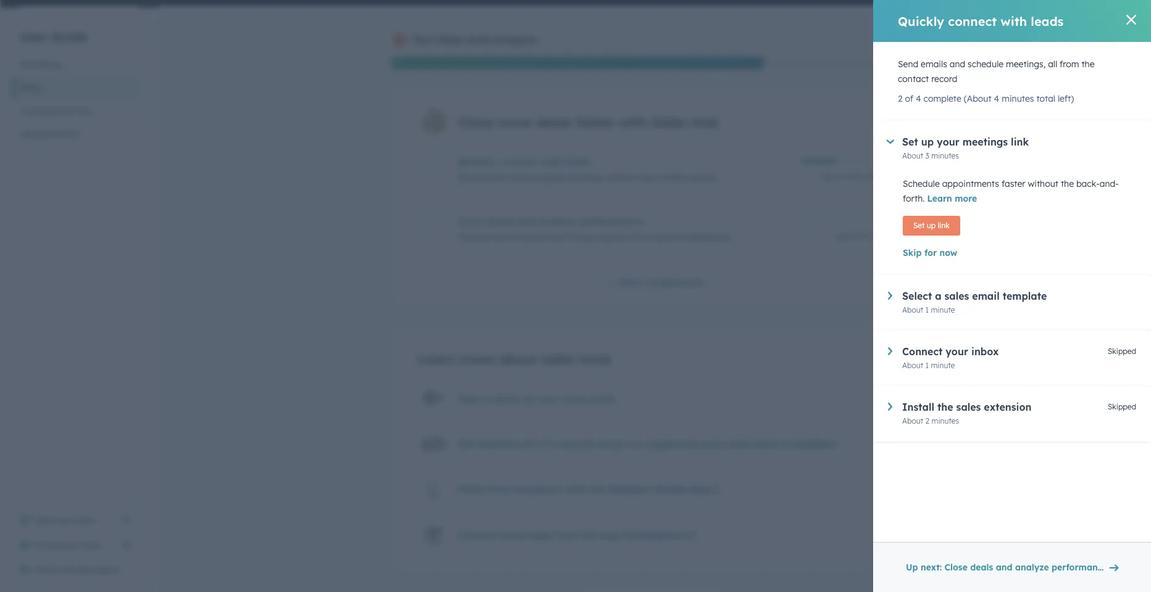 Task type: locate. For each thing, give the bounding box(es) containing it.
total
[[1037, 93, 1056, 104]]

from right work
[[487, 484, 511, 496]]

about left 3
[[902, 151, 924, 161]]

caret image up 50%
[[887, 140, 895, 144]]

minutes down install
[[932, 417, 959, 426]]

schedule inside "send emails and schedule meetings, all from the contact record"
[[968, 59, 1004, 70]]

link right meetings
[[1011, 136, 1029, 148]]

0 horizontal spatial schedule
[[528, 172, 563, 183]]

data
[[756, 438, 779, 451]]

2 vertical spatial more
[[460, 351, 494, 368]]

0 horizontal spatial emails
[[481, 172, 507, 183]]

send inside "send emails and schedule meetings, all from the contact record"
[[898, 59, 919, 70]]

1 vertical spatial 1
[[926, 361, 929, 371]]

0 horizontal spatial contact
[[657, 172, 688, 183]]

1 vertical spatial faster
[[1002, 179, 1026, 190]]

1 horizontal spatial connect
[[948, 13, 997, 29]]

link opens in a new window image
[[712, 484, 721, 499], [122, 514, 131, 529], [122, 516, 131, 526], [688, 531, 697, 545], [688, 533, 697, 542]]

all up total
[[1048, 59, 1058, 70]]

0 horizontal spatial send
[[458, 172, 478, 183]]

minute inside select a sales email template about 1 minute
[[931, 306, 955, 315]]

2 down the about 4 minutes left
[[859, 232, 863, 241]]

your right hit
[[582, 232, 600, 243]]

with down close deals and analyze performance button
[[627, 232, 644, 243]]

1 up install
[[926, 361, 929, 371]]

minute for connect your inbox about 1 minute
[[931, 361, 955, 371]]

analyze
[[539, 215, 577, 228], [1015, 563, 1049, 574]]

minute inside connect your inbox about 1 minute
[[931, 361, 955, 371]]

send inside quickly connect with leads send emails and schedule meetings, all from the contact record
[[458, 172, 478, 183]]

caret image
[[887, 140, 895, 144], [888, 403, 893, 411]]

2 horizontal spatial sales
[[652, 114, 687, 131]]

learn for learn more
[[927, 193, 952, 204]]

1 horizontal spatial faster
[[1002, 179, 1026, 190]]

2 skipped from the top
[[1108, 403, 1137, 412]]

0 vertical spatial performance
[[580, 215, 644, 228]]

emails
[[921, 59, 947, 70], [481, 172, 507, 183]]

a left reports
[[646, 232, 652, 243]]

0 vertical spatial close
[[458, 114, 494, 131]]

4 left left
[[845, 172, 849, 182]]

emails inside "send emails and schedule meetings, all from the contact record"
[[921, 59, 947, 70]]

1 vertical spatial emails
[[481, 172, 507, 183]]

meetings,
[[1006, 59, 1046, 70], [566, 172, 605, 183]]

sales left "hub"
[[652, 114, 687, 131]]

2 vertical spatial tools
[[591, 393, 615, 406]]

0 vertical spatial more
[[498, 114, 532, 131]]

0 vertical spatial quickly
[[898, 13, 945, 29]]

all inside "send emails and schedule meetings, all from the contact record"
[[1048, 59, 1058, 70]]

0 vertical spatial hubspot
[[794, 438, 837, 451]]

up inside "set up your meetings link about 3 minutes"
[[921, 136, 934, 148]]

from up left)
[[1060, 59, 1079, 70]]

2 vertical spatial minute
[[559, 438, 593, 451]]

0 vertical spatial learn
[[927, 193, 952, 204]]

1 vertical spatial hubspot
[[608, 484, 651, 496]]

your inside "set up your meetings link about 3 minutes"
[[937, 136, 960, 148]]

1 vertical spatial schedule
[[528, 172, 563, 183]]

website (cms)
[[20, 129, 79, 140]]

caret image left "select"
[[888, 292, 893, 300]]

skipped for install the sales extension
[[1108, 403, 1137, 412]]

get started with a 2 minute lesson on organizing your sales data in hubspot
[[458, 438, 837, 451]]

performance
[[580, 215, 644, 228], [496, 232, 548, 243], [1052, 563, 1108, 574]]

0 vertical spatial connect
[[948, 13, 997, 29]]

on
[[630, 438, 642, 451]]

1 horizontal spatial of
[[905, 93, 914, 104]]

sales up customer
[[20, 82, 41, 93]]

faster up quickly connect with leads send emails and schedule meetings, all from the contact record
[[576, 114, 615, 131]]

tools
[[467, 33, 491, 46], [579, 351, 612, 368], [591, 393, 615, 406]]

1 vertical spatial close
[[458, 215, 484, 228]]

team
[[81, 540, 103, 552]]

2 1 from the top
[[926, 361, 929, 371]]

2 horizontal spatial performance
[[1052, 563, 1108, 574]]

1 vertical spatial minute
[[931, 361, 955, 371]]

minute up install
[[931, 361, 955, 371]]

with inside quickly connect with leads send emails and schedule meetings, all from the contact record
[[540, 156, 561, 168]]

send
[[898, 59, 919, 70], [458, 172, 478, 183]]

1 horizontal spatial sales
[[438, 33, 464, 46]]

2 down install
[[926, 417, 930, 426]]

user guide views element
[[12, 7, 138, 146]]

4 right (about
[[994, 93, 1000, 104]]

contact down "75%"
[[898, 74, 929, 85]]

demo right take
[[493, 393, 521, 406]]

about down the about 4 minutes left
[[836, 232, 857, 241]]

1 horizontal spatial 4
[[916, 93, 921, 104]]

meetings
[[963, 136, 1008, 148]]

select
[[902, 290, 932, 303]]

completed
[[645, 277, 690, 288]]

caret image left connect your inbox about 1 minute
[[888, 348, 893, 356]]

a right "select"
[[935, 290, 942, 303]]

1 vertical spatial caret image
[[888, 403, 893, 411]]

sales right 'your'
[[438, 33, 464, 46]]

0 horizontal spatial meetings,
[[566, 172, 605, 183]]

caret image for install
[[888, 403, 893, 411]]

of down about
[[524, 393, 534, 406]]

0 horizontal spatial more
[[460, 351, 494, 368]]

a right take
[[484, 393, 490, 406]]

deals inside button
[[971, 563, 994, 574]]

meetings, down quickly connect with leads "button"
[[566, 172, 605, 183]]

1 caret image from the top
[[888, 292, 893, 300]]

your right organizing
[[702, 438, 725, 451]]

2 vertical spatial deals
[[971, 563, 994, 574]]

your left 'team'
[[61, 540, 79, 552]]

4 left complete
[[916, 93, 921, 104]]

0 horizontal spatial learn
[[417, 351, 456, 368]]

0 horizontal spatial quickly
[[458, 156, 495, 168]]

your down about
[[537, 393, 560, 406]]

0 vertical spatial contact
[[898, 74, 929, 85]]

0 vertical spatial 1
[[926, 306, 929, 315]]

app left link opens in a new window image
[[690, 484, 710, 496]]

sales button
[[12, 76, 138, 99]]

faster left the without
[[1002, 179, 1026, 190]]

up up for at the right
[[927, 221, 936, 230]]

2 horizontal spatial deals
[[971, 563, 994, 574]]

quickly
[[898, 13, 945, 29], [458, 156, 495, 168]]

1 vertical spatial caret image
[[888, 348, 893, 356]]

deals up quickly connect with leads send emails and schedule meetings, all from the contact record
[[536, 114, 572, 131]]

1 vertical spatial connect
[[498, 156, 537, 168]]

about down install
[[902, 417, 924, 426]]

set inside "set up your meetings link about 3 minutes"
[[902, 136, 918, 148]]

sales inside button
[[20, 82, 41, 93]]

and
[[950, 59, 966, 70], [509, 172, 525, 183], [517, 215, 536, 228], [551, 232, 566, 243], [996, 563, 1013, 574]]

0 vertical spatial skipped
[[1108, 347, 1137, 356]]

minutes right 3
[[932, 151, 959, 161]]

hubspot left mobile
[[608, 484, 651, 496]]

link up now
[[938, 221, 950, 230]]

your left meetings
[[937, 136, 960, 148]]

0 horizontal spatial link
[[938, 221, 950, 230]]

1 vertical spatial analyze
[[1015, 563, 1049, 574]]

caret image
[[888, 292, 893, 300], [888, 348, 893, 356]]

1
[[926, 306, 929, 315], [926, 361, 929, 371]]

1 vertical spatial more
[[955, 193, 977, 204]]

caret image left install
[[888, 403, 893, 411]]

quickly connect with leads dialog
[[873, 0, 1151, 593]]

1 vertical spatial set
[[914, 221, 925, 230]]

2 vertical spatial performance
[[1052, 563, 1108, 574]]

with down close more deals faster with sales hub at the top of page
[[540, 156, 561, 168]]

and inside button
[[996, 563, 1013, 574]]

from down quickly connect with leads "button"
[[620, 172, 639, 183]]

skip
[[903, 248, 922, 259]]

quickly inside quickly connect with leads send emails and schedule meetings, all from the contact record
[[458, 156, 495, 168]]

hubspot
[[794, 438, 837, 451], [608, 484, 651, 496]]

1 horizontal spatial more
[[498, 114, 532, 131]]

1 horizontal spatial app
[[690, 484, 710, 496]]

Search HubSpot search field
[[978, 0, 1129, 1]]

anywhere
[[514, 484, 562, 496]]

1 vertical spatial contact
[[657, 172, 688, 183]]

sales inside install the sales extension about 2 minutes
[[957, 402, 981, 414]]

1 down "select"
[[926, 306, 929, 315]]

contact inside "send emails and schedule meetings, all from the contact record"
[[898, 74, 929, 85]]

set up schedule
[[902, 136, 918, 148]]

a
[[646, 232, 652, 243], [935, 290, 942, 303], [484, 393, 490, 406], [541, 438, 548, 451]]

1 vertical spatial meetings,
[[566, 172, 605, 183]]

0 horizontal spatial deals
[[487, 215, 514, 228]]

connect for connect sales apps from the app marketplace
[[458, 530, 498, 542]]

close
[[458, 114, 494, 131], [458, 215, 484, 228], [945, 563, 968, 574]]

2 inside install the sales extension about 2 minutes
[[926, 417, 930, 426]]

leads inside quickly connect with leads send emails and schedule meetings, all from the contact record
[[564, 156, 590, 168]]

1 vertical spatial connect
[[458, 530, 498, 542]]

learn inside learn more button
[[927, 193, 952, 204]]

0 vertical spatial leads
[[1031, 13, 1064, 29]]

0 vertical spatial caret image
[[888, 292, 893, 300]]

meetings, up total
[[1006, 59, 1046, 70]]

hubspot right in
[[794, 438, 837, 451]]

minutes left left
[[851, 172, 879, 182]]

connect inside dialog
[[948, 13, 997, 29]]

1 vertical spatial all
[[608, 172, 617, 183]]

0 vertical spatial meetings,
[[1006, 59, 1046, 70]]

skip for now button
[[903, 246, 1122, 261]]

analyze inside button
[[1015, 563, 1049, 574]]

schedule inside quickly connect with leads send emails and schedule meetings, all from the contact record
[[528, 172, 563, 183]]

0 vertical spatial schedule
[[968, 59, 1004, 70]]

close deals and analyze performance forecast performance and hit your goals with a reports dashboard
[[458, 215, 730, 243]]

deals
[[536, 114, 572, 131], [487, 215, 514, 228], [971, 563, 994, 574]]

analyze inside close deals and analyze performance forecast performance and hit your goals with a reports dashboard
[[539, 215, 577, 228]]

quickly inside dialog
[[898, 13, 945, 29]]

performance for close
[[496, 232, 548, 243]]

connect for quickly connect with leads send emails and schedule meetings, all from the contact record
[[498, 156, 537, 168]]

connect sales apps from the app marketplace
[[458, 530, 686, 542]]

sales
[[945, 290, 969, 303], [542, 351, 575, 368], [563, 393, 588, 406], [957, 402, 981, 414], [728, 438, 753, 451], [501, 530, 526, 542]]

leads down close more deals faster with sales hub at the top of page
[[564, 156, 590, 168]]

record
[[932, 74, 958, 85], [690, 172, 716, 183]]

a inside close deals and analyze performance forecast performance and hit your goals with a reports dashboard
[[646, 232, 652, 243]]

0 horizontal spatial analyze
[[539, 215, 577, 228]]

1 vertical spatial learn
[[417, 351, 456, 368]]

with down search hubspot search field
[[1001, 13, 1027, 29]]

1 vertical spatial leads
[[564, 156, 590, 168]]

0 vertical spatial caret image
[[887, 140, 895, 144]]

deals right the next:
[[971, 563, 994, 574]]

connect up install
[[902, 346, 943, 358]]

up inside "set up link" link
[[927, 221, 936, 230]]

from inside quickly connect with leads send emails and schedule meetings, all from the contact record
[[620, 172, 639, 183]]

from inside work from anywhere with the hubspot mobile app link
[[487, 484, 511, 496]]

1 horizontal spatial send
[[898, 59, 919, 70]]

1 horizontal spatial deals
[[536, 114, 572, 131]]

link opens in a new window image inside work from anywhere with the hubspot mobile app link
[[712, 484, 721, 499]]

more inside button
[[955, 193, 977, 204]]

0 vertical spatial emails
[[921, 59, 947, 70]]

with
[[1001, 13, 1027, 29], [619, 114, 648, 131], [540, 156, 561, 168], [627, 232, 644, 243], [517, 438, 538, 451], [565, 484, 586, 496]]

leads down search hubspot search field
[[1031, 13, 1064, 29]]

minute left lesson
[[559, 438, 593, 451]]

app left marketplace
[[602, 530, 621, 542]]

0 vertical spatial analyze
[[539, 215, 577, 228]]

sales inside "link"
[[501, 530, 526, 542]]

customer service
[[20, 106, 92, 117]]

1 horizontal spatial all
[[1048, 59, 1058, 70]]

now
[[940, 248, 958, 259]]

all inside quickly connect with leads send emails and schedule meetings, all from the contact record
[[608, 172, 617, 183]]

minute down "select"
[[931, 306, 955, 315]]

up for your
[[921, 136, 934, 148]]

1 skipped from the top
[[1108, 347, 1137, 356]]

1 vertical spatial deals
[[487, 215, 514, 228]]

connect
[[902, 346, 943, 358], [458, 530, 498, 542]]

link
[[1011, 136, 1029, 148], [938, 221, 950, 230]]

record down "hub"
[[690, 172, 716, 183]]

demo for a
[[493, 393, 521, 406]]

connect inside connect sales apps from the app marketplace "link"
[[458, 530, 498, 542]]

1 1 from the top
[[926, 306, 929, 315]]

1 horizontal spatial contact
[[898, 74, 929, 85]]

about up install
[[902, 361, 924, 371]]

about down "select"
[[902, 306, 924, 315]]

performance inside button
[[1052, 563, 1108, 574]]

about 4 minutes left
[[822, 172, 893, 182]]

sales
[[438, 33, 464, 46], [20, 82, 41, 93], [652, 114, 687, 131]]

0 vertical spatial demo
[[493, 393, 521, 406]]

of
[[905, 93, 914, 104], [524, 393, 534, 406]]

from right the apps
[[556, 530, 580, 542]]

learn
[[927, 193, 952, 204], [417, 351, 456, 368]]

1 vertical spatial record
[[690, 172, 716, 183]]

set down forth.
[[914, 221, 925, 230]]

your
[[937, 136, 960, 148], [582, 232, 600, 243], [946, 346, 969, 358], [537, 393, 560, 406], [702, 438, 725, 451], [57, 516, 75, 527], [61, 540, 79, 552]]

contact down quickly connect with leads "button"
[[657, 172, 688, 183]]

leads inside dialog
[[1031, 13, 1064, 29]]

get started with a 2 minute lesson on organizing your sales data in hubspot link
[[458, 438, 837, 451]]

2 vertical spatial close
[[945, 563, 968, 574]]

your left inbox
[[946, 346, 969, 358]]

faster inside the schedule appointments faster without the back-and- forth.
[[1002, 179, 1026, 190]]

app
[[690, 484, 710, 496], [602, 530, 621, 542]]

0 horizontal spatial record
[[690, 172, 716, 183]]

record up complete
[[932, 74, 958, 85]]

learn more button
[[927, 191, 977, 206]]

0 vertical spatial of
[[905, 93, 914, 104]]

0 horizontal spatial app
[[602, 530, 621, 542]]

1 horizontal spatial analyze
[[1015, 563, 1049, 574]]

email
[[972, 290, 1000, 303]]

from
[[1060, 59, 1079, 70], [620, 172, 639, 183], [487, 484, 511, 496], [556, 530, 580, 542]]

2 caret image from the top
[[888, 348, 893, 356]]

connect inside quickly connect with leads send emails and schedule meetings, all from the contact record
[[498, 156, 537, 168]]

appointments
[[942, 179, 999, 190]]

deals up forecast
[[487, 215, 514, 228]]

with up quickly connect with leads "button"
[[619, 114, 648, 131]]

1 vertical spatial up
[[927, 221, 936, 230]]

demo down 'team'
[[96, 565, 120, 576]]

more
[[498, 114, 532, 131], [955, 193, 977, 204], [460, 351, 494, 368]]

work from anywhere with the hubspot mobile app
[[458, 484, 710, 496]]

0 horizontal spatial performance
[[496, 232, 548, 243]]

up up 3
[[921, 136, 934, 148]]

template
[[1003, 290, 1047, 303]]

leads for quickly connect with leads
[[1031, 13, 1064, 29]]

start overview demo link
[[12, 558, 138, 583]]

service
[[62, 106, 92, 117]]

meetings, inside "send emails and schedule meetings, all from the contact record"
[[1006, 59, 1046, 70]]

1 vertical spatial sales
[[20, 82, 41, 93]]

2
[[898, 93, 903, 104], [859, 232, 863, 241], [926, 417, 930, 426], [551, 438, 556, 451]]

0 horizontal spatial connect
[[498, 156, 537, 168]]

close inside close deals and analyze performance forecast performance and hit your goals with a reports dashboard
[[458, 215, 484, 228]]

1 horizontal spatial learn
[[927, 193, 952, 204]]

left)
[[1058, 93, 1074, 104]]

all down quickly connect with leads "button"
[[608, 172, 617, 183]]

0 vertical spatial up
[[921, 136, 934, 148]]

1 vertical spatial skipped
[[1108, 403, 1137, 412]]

1 horizontal spatial quickly
[[898, 13, 945, 29]]

0 horizontal spatial faster
[[576, 114, 615, 131]]

0 horizontal spatial sales
[[20, 82, 41, 93]]

extension
[[984, 402, 1032, 414]]

of left complete
[[905, 93, 914, 104]]

1 vertical spatial quickly
[[458, 156, 495, 168]]

connect down work
[[458, 530, 498, 542]]

minutes inside install the sales extension about 2 minutes
[[932, 417, 959, 426]]

emails inside quickly connect with leads send emails and schedule meetings, all from the contact record
[[481, 172, 507, 183]]

1 vertical spatial demo
[[96, 565, 120, 576]]

connect inside connect your inbox about 1 minute
[[902, 346, 943, 358]]

1 horizontal spatial record
[[932, 74, 958, 85]]

inbox
[[972, 346, 999, 358]]

1 vertical spatial performance
[[496, 232, 548, 243]]

about
[[902, 151, 924, 161], [822, 172, 843, 182], [836, 232, 857, 241], [902, 306, 924, 315], [902, 361, 924, 371], [902, 417, 924, 426]]

contact
[[898, 74, 929, 85], [657, 172, 688, 183]]

0 vertical spatial record
[[932, 74, 958, 85]]

your sales tools progress progress bar
[[392, 57, 763, 69]]

set for your
[[902, 136, 918, 148]]

a inside select a sales email template about 1 minute
[[935, 290, 942, 303]]

up
[[921, 136, 934, 148], [927, 221, 936, 230]]

1 vertical spatial send
[[458, 172, 478, 183]]

in
[[782, 438, 791, 451]]

link opens in a new window image
[[712, 487, 721, 496]]

about down [object object] complete progress bar
[[822, 172, 843, 182]]

1 horizontal spatial meetings,
[[1006, 59, 1046, 70]]



Task type: vqa. For each thing, say whether or not it's contained in the screenshot.
CONTACT to the left
yes



Task type: describe. For each thing, give the bounding box(es) containing it.
mobile
[[654, 484, 687, 496]]

about inside connect your inbox about 1 minute
[[902, 361, 924, 371]]

2 horizontal spatial 4
[[994, 93, 1000, 104]]

show
[[619, 277, 642, 288]]

with right started
[[517, 438, 538, 451]]

view your plan
[[35, 516, 95, 527]]

1 vertical spatial tools
[[579, 351, 612, 368]]

close inside button
[[945, 563, 968, 574]]

skip for now
[[903, 248, 958, 259]]

and inside "send emails and schedule meetings, all from the contact record"
[[950, 59, 966, 70]]

quickly connect with leads send emails and schedule meetings, all from the contact record
[[458, 156, 716, 183]]

a up anywhere
[[541, 438, 548, 451]]

without
[[1028, 179, 1059, 190]]

minute for get started with a 2 minute lesson on organizing your sales data in hubspot
[[559, 438, 593, 451]]

2 up anywhere
[[551, 438, 556, 451]]

quickly for quickly connect with leads send emails and schedule meetings, all from the contact record
[[458, 156, 495, 168]]

marketing
[[20, 59, 61, 70]]

0 horizontal spatial hubspot
[[608, 484, 651, 496]]

sales inside select a sales email template about 1 minute
[[945, 290, 969, 303]]

about 2 minutes
[[836, 232, 893, 241]]

1 horizontal spatial hubspot
[[794, 438, 837, 451]]

install the sales extension about 2 minutes
[[902, 402, 1032, 426]]

the inside install the sales extension about 2 minutes
[[938, 402, 954, 414]]

contact inside quickly connect with leads send emails and schedule meetings, all from the contact record
[[657, 172, 688, 183]]

2 of 4 complete (about 4 minutes total left)
[[898, 93, 1074, 104]]

[object object] complete progress bar
[[800, 159, 836, 163]]

2 vertical spatial sales
[[652, 114, 687, 131]]

hub
[[691, 114, 719, 131]]

0 horizontal spatial 4
[[845, 172, 849, 182]]

quickly for quickly connect with leads
[[898, 13, 945, 29]]

(about
[[964, 93, 992, 104]]

quickly connect with leads
[[898, 13, 1064, 29]]

user
[[20, 29, 48, 44]]

show completed (1)
[[619, 277, 704, 288]]

forecast
[[458, 232, 493, 243]]

marketing button
[[12, 53, 138, 76]]

of inside quickly connect with leads dialog
[[905, 93, 914, 104]]

your sales tools progress
[[412, 33, 537, 46]]

take a demo of your sales tools
[[458, 393, 615, 406]]

invite
[[35, 540, 58, 552]]

marketplace
[[624, 530, 686, 542]]

left
[[881, 172, 893, 182]]

show completed (1) button
[[605, 275, 704, 291]]

(1)
[[693, 277, 704, 288]]

next:
[[921, 563, 942, 574]]

from inside "send emails and schedule meetings, all from the contact record"
[[1060, 59, 1079, 70]]

your
[[412, 33, 435, 46]]

select a sales email template about 1 minute
[[902, 290, 1047, 315]]

your left plan
[[57, 516, 75, 527]]

3
[[926, 151, 930, 161]]

connect for connect your inbox about 1 minute
[[902, 346, 943, 358]]

the inside "link"
[[583, 530, 598, 542]]

2 down "75%"
[[898, 93, 903, 104]]

back-
[[1077, 179, 1100, 190]]

view
[[35, 516, 54, 527]]

more for close more deals faster with sales hub
[[498, 114, 532, 131]]

learn more about sales tools
[[417, 351, 612, 368]]

customer
[[20, 106, 59, 117]]

0 vertical spatial faster
[[576, 114, 615, 131]]

1 inside select a sales email template about 1 minute
[[926, 306, 929, 315]]

your inside button
[[61, 540, 79, 552]]

invite your team button
[[12, 534, 138, 558]]

start overview demo
[[35, 565, 120, 576]]

the inside "send emails and schedule meetings, all from the contact record"
[[1082, 59, 1095, 70]]

(cms)
[[55, 129, 79, 140]]

user guide
[[20, 29, 88, 44]]

close deals and analyze performance button
[[458, 215, 793, 228]]

forth.
[[903, 193, 925, 204]]

skipped for connect your inbox
[[1108, 347, 1137, 356]]

1 horizontal spatial performance
[[580, 215, 644, 228]]

about inside select a sales email template about 1 minute
[[902, 306, 924, 315]]

learn for learn more about sales tools
[[417, 351, 456, 368]]

for
[[925, 248, 937, 259]]

close for close deals and analyze performance forecast performance and hit your goals with a reports dashboard
[[458, 215, 484, 228]]

guide
[[52, 29, 88, 44]]

overview
[[57, 565, 94, 576]]

0 vertical spatial sales
[[438, 33, 464, 46]]

up next: close deals and analyze performance
[[906, 563, 1108, 574]]

learn more
[[927, 193, 977, 204]]

close image
[[1127, 15, 1137, 25]]

0 horizontal spatial of
[[524, 393, 534, 406]]

caret image for select
[[888, 292, 893, 300]]

0 vertical spatial deals
[[536, 114, 572, 131]]

take a demo of your sales tools link
[[458, 393, 615, 406]]

the inside quickly connect with leads send emails and schedule meetings, all from the contact record
[[641, 172, 654, 183]]

leads for quickly connect with leads send emails and schedule meetings, all from the contact record
[[564, 156, 590, 168]]

take
[[458, 393, 481, 406]]

up
[[906, 563, 918, 574]]

0 vertical spatial app
[[690, 484, 710, 496]]

set for link
[[914, 221, 925, 230]]

dashboard
[[686, 232, 730, 243]]

record inside "send emails and schedule meetings, all from the contact record"
[[932, 74, 958, 85]]

0 vertical spatial tools
[[467, 33, 491, 46]]

close more deals faster with sales hub
[[458, 114, 719, 131]]

up for link
[[927, 221, 936, 230]]

your inside close deals and analyze performance forecast performance and hit your goals with a reports dashboard
[[582, 232, 600, 243]]

with inside dialog
[[1001, 13, 1027, 29]]

app inside "link"
[[602, 530, 621, 542]]

performance for up
[[1052, 563, 1108, 574]]

hit
[[569, 232, 579, 243]]

start
[[35, 565, 55, 576]]

connect your inbox about 1 minute
[[902, 346, 999, 371]]

50%
[[878, 156, 893, 165]]

your inside connect your inbox about 1 minute
[[946, 346, 969, 358]]

75%
[[897, 57, 917, 69]]

caret image for set
[[887, 140, 895, 144]]

plan
[[77, 516, 95, 527]]

up next: close deals and analyze performance button
[[898, 556, 1127, 581]]

customer service button
[[12, 99, 138, 123]]

the inside the schedule appointments faster without the back-and- forth.
[[1061, 179, 1074, 190]]

website
[[20, 129, 52, 140]]

about
[[498, 351, 538, 368]]

lesson
[[596, 438, 627, 451]]

work
[[458, 484, 484, 496]]

install
[[902, 402, 935, 414]]

minutes left "set up link" link
[[865, 232, 893, 241]]

schedule
[[903, 179, 940, 190]]

minutes left total
[[1002, 93, 1034, 104]]

meetings, inside quickly connect with leads send emails and schedule meetings, all from the contact record
[[566, 172, 605, 183]]

quickly connect with leads button
[[458, 156, 793, 168]]

close for close more deals faster with sales hub
[[458, 114, 494, 131]]

website (cms) button
[[12, 123, 138, 146]]

and-
[[1100, 179, 1119, 190]]

goals
[[602, 232, 624, 243]]

about inside "set up your meetings link about 3 minutes"
[[902, 151, 924, 161]]

schedule appointments faster without the back-and- forth.
[[903, 179, 1119, 204]]

caret image for connect
[[888, 348, 893, 356]]

deals inside close deals and analyze performance forecast performance and hit your goals with a reports dashboard
[[487, 215, 514, 228]]

connect sales apps from the app marketplace link
[[458, 530, 699, 545]]

view your plan link
[[12, 509, 138, 534]]

1 inside connect your inbox about 1 minute
[[926, 361, 929, 371]]

connect for quickly connect with leads
[[948, 13, 997, 29]]

record inside quickly connect with leads send emails and schedule meetings, all from the contact record
[[690, 172, 716, 183]]

about inside install the sales extension about 2 minutes
[[902, 417, 924, 426]]

more for learn more
[[955, 193, 977, 204]]

minutes inside "set up your meetings link about 3 minutes"
[[932, 151, 959, 161]]

with right anywhere
[[565, 484, 586, 496]]

organizing
[[646, 438, 699, 451]]

demo for overview
[[96, 565, 120, 576]]

link inside "set up your meetings link about 3 minutes"
[[1011, 136, 1029, 148]]

started
[[478, 438, 514, 451]]

send emails and schedule meetings, all from the contact record
[[898, 59, 1095, 85]]

with inside close deals and analyze performance forecast performance and hit your goals with a reports dashboard
[[627, 232, 644, 243]]

and inside quickly connect with leads send emails and schedule meetings, all from the contact record
[[509, 172, 525, 183]]

invite your team
[[35, 540, 103, 552]]

set up your meetings link about 3 minutes
[[902, 136, 1029, 161]]

from inside connect sales apps from the app marketplace "link"
[[556, 530, 580, 542]]

more for learn more about sales tools
[[460, 351, 494, 368]]

reports
[[654, 232, 684, 243]]



